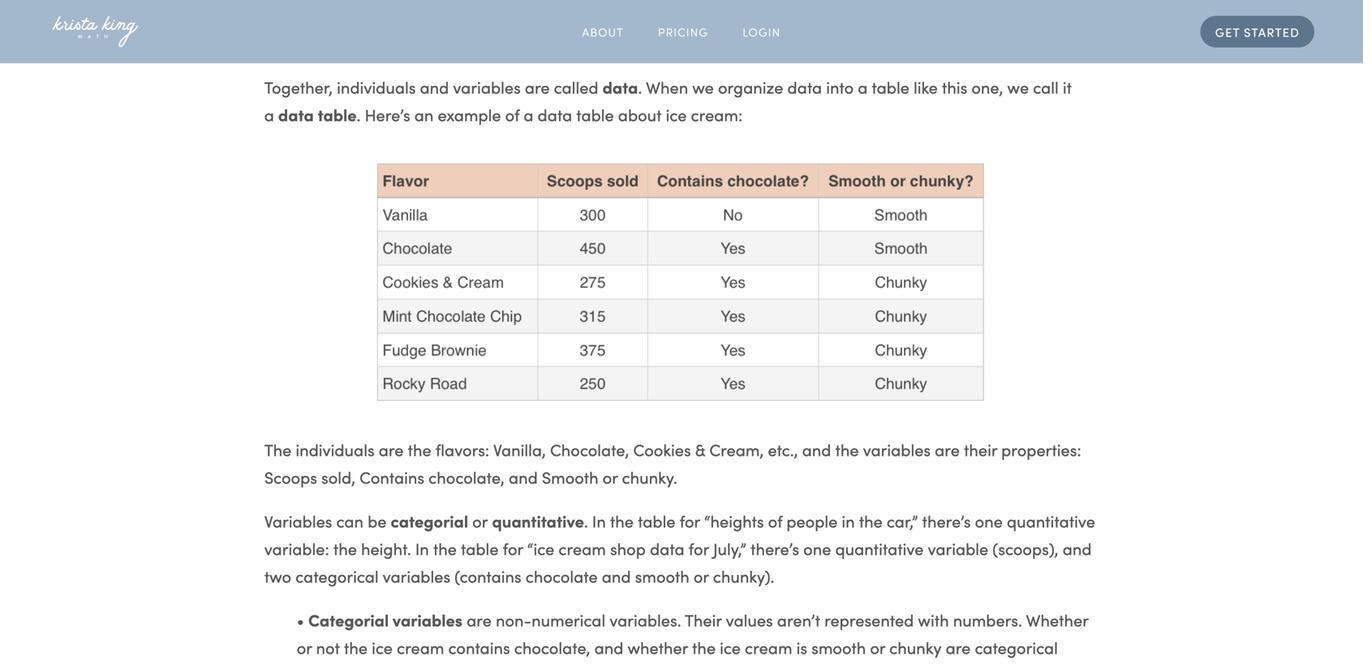 Task type: describe. For each thing, give the bounding box(es) containing it.
0 horizontal spatial one
[[804, 537, 831, 560]]

login
[[743, 23, 781, 40]]

started
[[1244, 23, 1300, 40]]

pricing link
[[658, 19, 709, 44]]

1 horizontal spatial numbers.
[[953, 609, 1022, 632]]

shop
[[610, 537, 646, 560]]

or down represented
[[870, 636, 886, 659]]

data down together,
[[278, 103, 314, 126]]

sold,
[[321, 466, 356, 489]]

smooth
[[542, 466, 599, 489]]

here's
[[365, 103, 410, 126]]

organize
[[718, 75, 784, 98]]

it
[[1063, 75, 1072, 98]]

data down the called
[[538, 103, 572, 126]]

for left "ice
[[503, 537, 523, 560]]

their
[[685, 609, 722, 632]]

1 horizontal spatial ice
[[666, 103, 687, 126]]

2 horizontal spatial a
[[858, 75, 868, 98]]

and down shop
[[602, 565, 631, 588]]

variables can be categorial or quantitative
[[264, 510, 584, 533]]

&
[[695, 438, 705, 461]]

example
[[438, 103, 501, 126]]

the
[[264, 438, 292, 461]]

1 we from the left
[[692, 75, 714, 98]]

an
[[415, 103, 434, 126]]

0 vertical spatial values
[[726, 609, 773, 632]]

get started
[[1215, 23, 1300, 40]]

variable:
[[264, 537, 329, 560]]

together,
[[264, 75, 333, 98]]

one-way data table about ice cream image
[[372, 156, 991, 408]]

. in the table for "heights of people in the car," there's one quantitative variable: the height. in the table for "ice cream shop data for july," there's one quantitative variable (scoops), and two categorical variables (contains chocolate and smooth or chunky).
[[264, 510, 1100, 588]]

categorial
[[391, 510, 468, 533]]

and inside are non-numerical variables. their values aren't represented with numbers. whether or not the ice cream contains chocolate, and whether the ice cream is smooth or chunky are categorical variables. this is because the values there are words, not numbers.
[[595, 636, 624, 659]]

and up the an in the top of the page
[[420, 75, 449, 98]]

data inside the . when we organize data into a table like this one, we call it a
[[788, 75, 822, 98]]

or right categorial
[[472, 510, 488, 533]]

variables inside the individuals are the flavors: vanilla, chocolate, cookies & cream, etc., and the variables are their properties: scoops sold, contains chocolate, and smooth or chunky.
[[863, 438, 931, 461]]

are non-numerical variables. their values aren't represented with numbers. whether or not the ice cream contains chocolate, and whether the ice cream is smooth or chunky are categorical variables. this is because the values there are words, not numbers.
[[297, 609, 1093, 665]]

scoops
[[264, 466, 317, 489]]

data table . here's an example of a data table about ice cream:
[[278, 103, 743, 126]]

whether
[[1026, 609, 1089, 632]]

flavors:
[[436, 438, 490, 461]]

0 vertical spatial variables.
[[610, 609, 681, 632]]

represented
[[825, 609, 914, 632]]

0 horizontal spatial in
[[415, 537, 429, 560]]

smooth inside are non-numerical variables. their values aren't represented with numbers. whether or not the ice cream contains chocolate, and whether the ice cream is smooth or chunky are categorical variables. this is because the values there are words, not numbers.
[[812, 636, 866, 659]]

called
[[554, 75, 599, 98]]

numerical
[[532, 609, 606, 632]]

or inside '. in the table for "heights of people in the car," there's one quantitative variable: the height. in the table for "ice cream shop data for july," there's one quantitative variable (scoops), and two categorical variables (contains chocolate and smooth or chunky).'
[[694, 565, 709, 588]]

. for in
[[584, 510, 588, 533]]

1 vertical spatial there's
[[751, 537, 800, 560]]

0 horizontal spatial values
[[514, 664, 562, 665]]

and right etc.,
[[802, 438, 831, 461]]

words,
[[638, 664, 686, 665]]

into
[[826, 75, 854, 98]]

1 vertical spatial variables.
[[297, 664, 368, 665]]

chocolate, inside the individuals are the flavors: vanilla, chocolate, cookies & cream, etc., and the variables are their properties: scoops sold, contains chocolate, and smooth or chunky.
[[429, 466, 505, 489]]

in
[[842, 510, 855, 533]]

of for a
[[505, 103, 520, 126]]

because
[[420, 664, 483, 665]]

aren't
[[777, 609, 821, 632]]

properties:
[[1002, 438, 1082, 461]]

1 horizontal spatial one
[[975, 510, 1003, 533]]

"ice
[[527, 537, 555, 560]]

vanilla,
[[493, 438, 546, 461]]

about link
[[582, 19, 624, 44]]

call
[[1033, 75, 1059, 98]]

table up shop
[[638, 510, 676, 533]]

0 horizontal spatial quantitative
[[492, 510, 584, 533]]

height.
[[361, 537, 411, 560]]

0 horizontal spatial cream
[[397, 636, 444, 659]]

with
[[918, 609, 949, 632]]

one-way table for heights of different people image
[[524, 0, 839, 45]]

0 horizontal spatial ice
[[372, 636, 393, 659]]

table inside the . when we organize data into a table like this one, we call it a
[[872, 75, 910, 98]]

cream for are
[[745, 636, 793, 659]]

cream,
[[710, 438, 764, 461]]

data up about
[[603, 75, 638, 98]]

(contains
[[455, 565, 522, 588]]

1 horizontal spatial a
[[524, 103, 534, 126]]

pricing
[[658, 23, 709, 40]]

get
[[1215, 23, 1240, 40]]

chunky
[[890, 636, 942, 659]]

contains
[[360, 466, 425, 489]]

1 horizontal spatial is
[[797, 636, 808, 659]]

this
[[372, 664, 401, 665]]

(scoops),
[[993, 537, 1059, 560]]

car,"
[[887, 510, 918, 533]]

2 we from the left
[[1008, 75, 1029, 98]]



Task type: vqa. For each thing, say whether or not it's contained in the screenshot.
the car,"
yes



Task type: locate. For each thing, give the bounding box(es) containing it.
0 vertical spatial categorical
[[296, 565, 379, 588]]

quantitative up "ice
[[492, 510, 584, 533]]

or left chunky).
[[694, 565, 709, 588]]

1 vertical spatial categorical
[[975, 636, 1058, 659]]

individuals
[[337, 75, 416, 98], [296, 438, 375, 461]]

or
[[603, 466, 618, 489], [472, 510, 488, 533], [694, 565, 709, 588], [297, 636, 312, 659], [870, 636, 886, 659]]

smooth down represented
[[812, 636, 866, 659]]

2 horizontal spatial cream
[[745, 636, 793, 659]]

variables
[[453, 75, 521, 98], [863, 438, 931, 461], [383, 565, 451, 588], [393, 609, 463, 632]]

quantitative up (scoops),
[[1007, 510, 1096, 533]]

when
[[646, 75, 688, 98]]

the individuals are the flavors: vanilla, chocolate, cookies & cream, etc., and the variables are their properties: scoops sold, contains chocolate, and smooth or chunky.
[[264, 438, 1086, 489]]

one down people
[[804, 537, 831, 560]]

of left people
[[768, 510, 783, 533]]

or down •
[[297, 636, 312, 659]]

numbers. right with
[[953, 609, 1022, 632]]

variable
[[928, 537, 989, 560]]

data inside '. in the table for "heights of people in the car," there's one quantitative variable: the height. in the table for "ice cream shop data for july," there's one quantitative variable (scoops), and two categorical variables (contains chocolate and smooth or chunky).'
[[650, 537, 685, 560]]

variables.
[[610, 609, 681, 632], [297, 664, 368, 665]]

one,
[[972, 75, 1004, 98]]

there's up chunky).
[[751, 537, 800, 560]]

1 horizontal spatial cream
[[559, 537, 606, 560]]

is right "this"
[[405, 664, 416, 665]]

table
[[872, 75, 910, 98], [318, 103, 357, 126], [576, 103, 614, 126], [638, 510, 676, 533], [461, 537, 499, 560]]

login link
[[743, 19, 781, 44]]

of right example
[[505, 103, 520, 126]]

numbers.
[[953, 609, 1022, 632], [718, 664, 788, 665]]

. left the when
[[638, 75, 642, 98]]

categorial
[[308, 609, 389, 632]]

variables down 'height.'
[[383, 565, 451, 588]]

0 vertical spatial is
[[797, 636, 808, 659]]

values down chunky).
[[726, 609, 773, 632]]

1 vertical spatial one
[[804, 537, 831, 560]]

.
[[638, 75, 642, 98], [357, 103, 361, 126], [584, 510, 588, 533]]

variables. up whether
[[610, 609, 681, 632]]

individuals inside the individuals are the flavors: vanilla, chocolate, cookies & cream, etc., and the variables are their properties: scoops sold, contains chocolate, and smooth or chunky.
[[296, 438, 375, 461]]

1 vertical spatial is
[[405, 664, 416, 665]]

categorical up categorial
[[296, 565, 379, 588]]

data
[[603, 75, 638, 98], [788, 75, 822, 98], [278, 103, 314, 126], [538, 103, 572, 126], [650, 537, 685, 560]]

1 horizontal spatial chocolate,
[[514, 636, 590, 659]]

krista king math | online math help image
[[49, 12, 142, 51]]

. inside the . when we organize data into a table like this one, we call it a
[[638, 75, 642, 98]]

a
[[858, 75, 868, 98], [264, 103, 274, 126], [524, 103, 534, 126]]

2 horizontal spatial quantitative
[[1007, 510, 1096, 533]]

1 horizontal spatial values
[[726, 609, 773, 632]]

• categorial variables
[[297, 609, 463, 632]]

. inside '. in the table for "heights of people in the car," there's one quantitative variable: the height. in the table for "ice cream shop data for july," there's one quantitative variable (scoops), and two categorical variables (contains chocolate and smooth or chunky).'
[[584, 510, 588, 533]]

cream
[[559, 537, 606, 560], [397, 636, 444, 659], [745, 636, 793, 659]]

cream inside '. in the table for "heights of people in the car," there's one quantitative variable: the height. in the table for "ice cream shop data for july," there's one quantitative variable (scoops), and two categorical variables (contains chocolate and smooth or chunky).'
[[559, 537, 606, 560]]

0 horizontal spatial categorical
[[296, 565, 379, 588]]

and down vanilla, on the bottom left of the page
[[509, 466, 538, 489]]

table left like
[[872, 75, 910, 98]]

for
[[680, 510, 700, 533], [503, 537, 523, 560], [689, 537, 709, 560]]

and up there in the bottom of the page
[[595, 636, 624, 659]]

july,"
[[713, 537, 747, 560]]

variables up example
[[453, 75, 521, 98]]

the
[[408, 438, 431, 461], [836, 438, 859, 461], [610, 510, 634, 533], [859, 510, 883, 533], [333, 537, 357, 560], [433, 537, 457, 560], [344, 636, 368, 659], [692, 636, 716, 659], [487, 664, 510, 665]]

not right words,
[[691, 664, 714, 665]]

is
[[797, 636, 808, 659], [405, 664, 416, 665]]

0 horizontal spatial not
[[316, 636, 340, 659]]

be
[[368, 510, 387, 533]]

categorical inside '. in the table for "heights of people in the car," there's one quantitative variable: the height. in the table for "ice cream shop data for july," there's one quantitative variable (scoops), and two categorical variables (contains chocolate and smooth or chunky).'
[[296, 565, 379, 588]]

categorical inside are non-numerical variables. their values aren't represented with numbers. whether or not the ice cream contains chocolate, and whether the ice cream is smooth or chunky are categorical variables. this is because the values there are words, not numbers.
[[975, 636, 1058, 659]]

ice down the when
[[666, 103, 687, 126]]

this
[[942, 75, 968, 98]]

. for when
[[638, 75, 642, 98]]

0 vertical spatial there's
[[922, 510, 971, 533]]

chunky).
[[713, 565, 775, 588]]

there's up "variable"
[[922, 510, 971, 533]]

1 vertical spatial in
[[415, 537, 429, 560]]

cream for .
[[559, 537, 606, 560]]

of for people
[[768, 510, 783, 533]]

chunky.
[[622, 466, 677, 489]]

variables up car,"
[[863, 438, 931, 461]]

1 horizontal spatial quantitative
[[836, 537, 924, 560]]

0 horizontal spatial there's
[[751, 537, 800, 560]]

1 horizontal spatial variables.
[[610, 609, 681, 632]]

0 vertical spatial individuals
[[337, 75, 416, 98]]

0 horizontal spatial of
[[505, 103, 520, 126]]

for left "heights
[[680, 510, 700, 533]]

0 vertical spatial one
[[975, 510, 1003, 533]]

0 horizontal spatial chocolate,
[[429, 466, 505, 489]]

whether
[[628, 636, 688, 659]]

data left "into"
[[788, 75, 822, 98]]

1 vertical spatial not
[[691, 664, 714, 665]]

a right example
[[524, 103, 534, 126]]

chocolate,
[[550, 438, 629, 461]]

1 vertical spatial chocolate,
[[514, 636, 590, 659]]

and right (scoops),
[[1063, 537, 1092, 560]]

individuals up sold,
[[296, 438, 375, 461]]

in down variables can be categorial or quantitative
[[415, 537, 429, 560]]

a right "into"
[[858, 75, 868, 98]]

0 horizontal spatial numbers.
[[718, 664, 788, 665]]

0 horizontal spatial variables.
[[297, 664, 368, 665]]

0 vertical spatial not
[[316, 636, 340, 659]]

1 vertical spatial .
[[357, 103, 361, 126]]

variables. down categorial
[[297, 664, 368, 665]]

categorical down whether
[[975, 636, 1058, 659]]

cream down aren't
[[745, 636, 793, 659]]

quantitative
[[492, 510, 584, 533], [1007, 510, 1096, 533], [836, 537, 924, 560]]

chocolate
[[526, 565, 598, 588]]

0 horizontal spatial is
[[405, 664, 416, 665]]

there
[[566, 664, 604, 665]]

0 horizontal spatial a
[[264, 103, 274, 126]]

2 horizontal spatial .
[[638, 75, 642, 98]]

categorical
[[296, 565, 379, 588], [975, 636, 1058, 659]]

non-
[[496, 609, 532, 632]]

0 vertical spatial chocolate,
[[429, 466, 505, 489]]

1 horizontal spatial we
[[1008, 75, 1029, 98]]

of
[[505, 103, 520, 126], [768, 510, 783, 533]]

variables
[[264, 510, 332, 533]]

variables up because
[[393, 609, 463, 632]]

0 vertical spatial .
[[638, 75, 642, 98]]

0 horizontal spatial .
[[357, 103, 361, 126]]

cream up chocolate
[[559, 537, 606, 560]]

we left call
[[1008, 75, 1029, 98]]

their
[[964, 438, 998, 461]]

smooth inside '. in the table for "heights of people in the car," there's one quantitative variable: the height. in the table for "ice cream shop data for july," there's one quantitative variable (scoops), and two categorical variables (contains chocolate and smooth or chunky).'
[[635, 565, 690, 588]]

contains
[[448, 636, 510, 659]]

we up "cream:"
[[692, 75, 714, 98]]

or inside the individuals are the flavors: vanilla, chocolate, cookies & cream, etc., and the variables are their properties: scoops sold, contains chocolate, and smooth or chunky.
[[603, 466, 618, 489]]

ice up "this"
[[372, 636, 393, 659]]

like
[[914, 75, 938, 98]]

chocolate, down numerical at the left bottom
[[514, 636, 590, 659]]

2 horizontal spatial ice
[[720, 636, 741, 659]]

cream up because
[[397, 636, 444, 659]]

about
[[618, 103, 662, 126]]

cookies
[[633, 438, 691, 461]]

2 vertical spatial .
[[584, 510, 588, 533]]

data right shop
[[650, 537, 685, 560]]

1 horizontal spatial smooth
[[812, 636, 866, 659]]

ice down their at the bottom of page
[[720, 636, 741, 659]]

in
[[592, 510, 606, 533], [415, 537, 429, 560]]

a down together,
[[264, 103, 274, 126]]

values left there in the bottom of the page
[[514, 664, 562, 665]]

1 vertical spatial smooth
[[812, 636, 866, 659]]

0 vertical spatial numbers.
[[953, 609, 1022, 632]]

numbers. down aren't
[[718, 664, 788, 665]]

people
[[787, 510, 838, 533]]

. left here's
[[357, 103, 361, 126]]

values
[[726, 609, 773, 632], [514, 664, 562, 665]]

"heights
[[704, 510, 764, 533]]

variables inside '. in the table for "heights of people in the car," there's one quantitative variable: the height. in the table for "ice cream shop data for july," there's one quantitative variable (scoops), and two categorical variables (contains chocolate and smooth or chunky).'
[[383, 565, 451, 588]]

1 horizontal spatial .
[[584, 510, 588, 533]]

not down categorial
[[316, 636, 340, 659]]

individuals up here's
[[337, 75, 416, 98]]

. down smooth
[[584, 510, 588, 533]]

chocolate,
[[429, 466, 505, 489], [514, 636, 590, 659]]

1 horizontal spatial of
[[768, 510, 783, 533]]

individuals for the
[[296, 438, 375, 461]]

table down the called
[[576, 103, 614, 126]]

are
[[525, 75, 550, 98], [379, 438, 404, 461], [935, 438, 960, 461], [467, 609, 492, 632], [946, 636, 971, 659], [609, 664, 634, 665]]

1 vertical spatial numbers.
[[718, 664, 788, 665]]

one up "variable"
[[975, 510, 1003, 533]]

together, individuals and variables are called data
[[264, 75, 638, 98]]

chocolate, inside are non-numerical variables. their values aren't represented with numbers. whether or not the ice cream contains chocolate, and whether the ice cream is smooth or chunky are categorical variables. this is because the values there are words, not numbers.
[[514, 636, 590, 659]]

two
[[264, 565, 291, 588]]

can
[[336, 510, 364, 533]]

1 vertical spatial values
[[514, 664, 562, 665]]

•
[[297, 609, 304, 632]]

1 vertical spatial of
[[768, 510, 783, 533]]

of inside '. in the table for "heights of people in the car," there's one quantitative variable: the height. in the table for "ice cream shop data for july," there's one quantitative variable (scoops), and two categorical variables (contains chocolate and smooth or chunky).'
[[768, 510, 783, 533]]

about
[[582, 23, 624, 40]]

individuals for together,
[[337, 75, 416, 98]]

ice
[[666, 103, 687, 126], [372, 636, 393, 659], [720, 636, 741, 659]]

0 vertical spatial of
[[505, 103, 520, 126]]

0 horizontal spatial we
[[692, 75, 714, 98]]

0 horizontal spatial smooth
[[635, 565, 690, 588]]

1 horizontal spatial not
[[691, 664, 714, 665]]

get started link
[[1201, 16, 1315, 47]]

one
[[975, 510, 1003, 533], [804, 537, 831, 560]]

1 horizontal spatial categorical
[[975, 636, 1058, 659]]

in down smooth
[[592, 510, 606, 533]]

and
[[420, 75, 449, 98], [802, 438, 831, 461], [509, 466, 538, 489], [1063, 537, 1092, 560], [602, 565, 631, 588], [595, 636, 624, 659]]

or down chocolate,
[[603, 466, 618, 489]]

0 vertical spatial in
[[592, 510, 606, 533]]

table down together,
[[318, 103, 357, 126]]

cream:
[[691, 103, 743, 126]]

1 horizontal spatial there's
[[922, 510, 971, 533]]

for left july,"
[[689, 537, 709, 560]]

chocolate, down flavors:
[[429, 466, 505, 489]]

table up (contains on the bottom left of page
[[461, 537, 499, 560]]

quantitative down car,"
[[836, 537, 924, 560]]

1 horizontal spatial in
[[592, 510, 606, 533]]

. when we organize data into a table like this one, we call it a
[[264, 75, 1076, 126]]

0 vertical spatial smooth
[[635, 565, 690, 588]]

smooth down shop
[[635, 565, 690, 588]]

1 vertical spatial individuals
[[296, 438, 375, 461]]

etc.,
[[768, 438, 798, 461]]

is down aren't
[[797, 636, 808, 659]]



